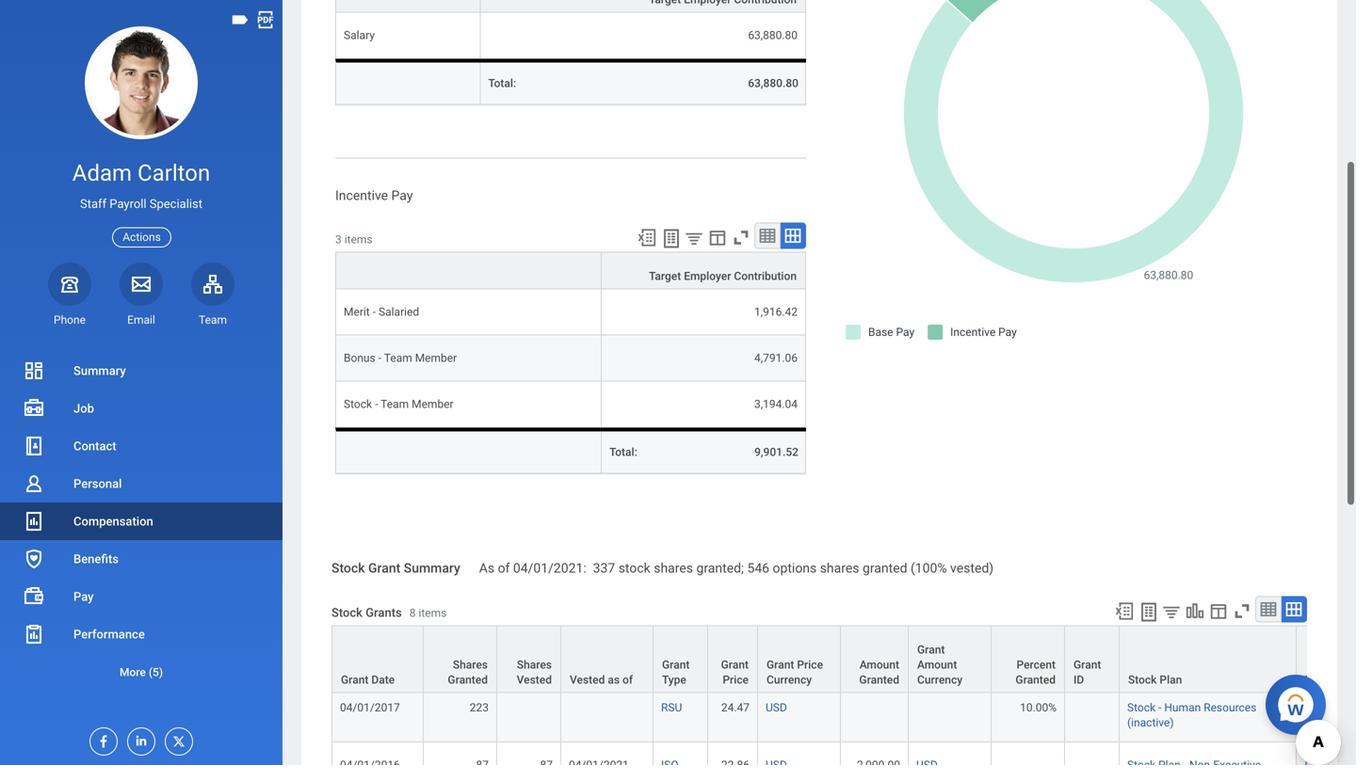 Task type: vqa. For each thing, say whether or not it's contained in the screenshot.


Task type: locate. For each thing, give the bounding box(es) containing it.
3
[[335, 233, 342, 246]]

0 horizontal spatial toolbar
[[628, 223, 806, 252]]

amount right amount granted
[[918, 659, 957, 672]]

amount granted
[[859, 659, 900, 687]]

actions
[[123, 231, 161, 244]]

grant type
[[662, 659, 690, 687]]

0 horizontal spatial amount
[[860, 659, 900, 672]]

ann up sc
[[1341, 644, 1356, 657]]

1 vertical spatial items
[[419, 607, 447, 620]]

granted inside amount granted popup button
[[859, 674, 900, 687]]

0 horizontal spatial select to filter grid data image
[[684, 228, 705, 248]]

human
[[1165, 702, 1201, 715]]

team down "view team" icon
[[199, 314, 227, 327]]

grant for grant id
[[1074, 659, 1102, 672]]

0 horizontal spatial pay
[[73, 590, 94, 604]]

grant up 24.47
[[721, 659, 749, 672]]

currency for price
[[767, 674, 812, 687]]

member
[[415, 352, 457, 365], [412, 398, 454, 411]]

- right bonus
[[378, 352, 382, 365]]

granted inside shares granted popup button
[[448, 674, 488, 687]]

currency right amount granted
[[918, 674, 963, 687]]

1 63,880.80 from the top
[[748, 29, 798, 42]]

1 vertical spatial 63,880.80
[[748, 77, 799, 90]]

granted down percent
[[1016, 674, 1056, 687]]

1 horizontal spatial total:
[[610, 446, 637, 459]]

3,194.04
[[755, 398, 798, 411]]

summary up job
[[73, 364, 126, 378]]

63,880.80 for total:
[[748, 77, 799, 90]]

1 horizontal spatial of
[[623, 674, 633, 687]]

personal link
[[0, 465, 283, 503]]

list containing summary
[[0, 352, 283, 691]]

1 vertical spatial price
[[723, 674, 749, 687]]

grant inside grant type popup button
[[662, 659, 690, 672]]

summary
[[73, 364, 126, 378], [404, 561, 460, 577]]

vested left as at the left of page
[[570, 674, 605, 687]]

1 horizontal spatial vested
[[570, 674, 605, 687]]

- right merit
[[373, 306, 376, 319]]

1 horizontal spatial select to filter grid data image
[[1161, 602, 1182, 622]]

shares right options
[[820, 561, 860, 577]]

shares for shares granted
[[453, 659, 488, 672]]

(inactive)
[[1128, 717, 1174, 730]]

1 vertical spatial summary
[[404, 561, 460, 577]]

stock up stock grants 8 items
[[332, 561, 365, 577]]

- for bonus - team member
[[378, 352, 382, 365]]

0 vertical spatial select to filter grid data image
[[684, 228, 705, 248]]

select to filter grid data image right export to worksheets image
[[1161, 602, 1182, 622]]

5-year, ann down vesting sc at the right bottom of the page
[[1305, 702, 1356, 715]]

shares granted column header
[[424, 626, 497, 695]]

grant amount currency column header
[[909, 626, 992, 695]]

(5)
[[149, 666, 163, 680]]

shares granted
[[448, 659, 488, 687]]

cell
[[335, 59, 481, 105], [335, 428, 602, 474], [332, 628, 424, 686], [424, 628, 497, 686], [497, 628, 561, 686], [561, 628, 654, 686], [708, 628, 758, 686], [758, 628, 841, 686], [841, 628, 909, 686], [909, 628, 992, 686], [992, 628, 1065, 686], [1065, 628, 1120, 686], [1120, 628, 1297, 686], [497, 686, 561, 743], [561, 686, 654, 743], [841, 686, 909, 743], [909, 686, 992, 743], [1065, 686, 1120, 743], [992, 743, 1065, 766], [1065, 743, 1120, 766]]

0 horizontal spatial currency
[[767, 674, 812, 687]]

grant up usd link
[[767, 659, 794, 672]]

stock grant summary element
[[479, 550, 994, 578]]

toolbar up the stock plan popup button in the right of the page
[[1106, 597, 1307, 626]]

0 vertical spatial total:
[[488, 77, 516, 90]]

vested as of column header
[[561, 626, 654, 695]]

vesting sc button
[[1297, 627, 1356, 693]]

navigation pane region
[[0, 0, 283, 766]]

shares right stock
[[654, 561, 693, 577]]

ann
[[1341, 644, 1356, 657], [1341, 702, 1356, 715]]

items right 8
[[419, 607, 447, 620]]

row containing 04/01/2017
[[332, 686, 1356, 743]]

grant inside grant date popup button
[[341, 674, 369, 687]]

2 63,880.80 from the top
[[748, 77, 799, 90]]

grant for grant amount currency
[[918, 644, 945, 657]]

1 vertical spatial member
[[412, 398, 454, 411]]

grant inside grant price currency
[[767, 659, 794, 672]]

2 year, from the top
[[1314, 702, 1338, 715]]

grant inside the grant amount currency
[[918, 644, 945, 657]]

team inside team adam carlton element
[[199, 314, 227, 327]]

performance
[[73, 628, 145, 642]]

0 vertical spatial fullscreen image
[[731, 227, 752, 248]]

- inside stock - human resources (inactive)
[[1159, 702, 1162, 715]]

- for merit - salaried
[[373, 306, 376, 319]]

1 vertical spatial 5-year, ann link
[[1305, 698, 1356, 715]]

summary image
[[23, 360, 45, 382]]

1 horizontal spatial price
[[797, 659, 823, 672]]

2 currency from the left
[[918, 674, 963, 687]]

1 horizontal spatial shares
[[820, 561, 860, 577]]

grant type column header
[[654, 626, 708, 695]]

as of 04/01/2021:  337 stock shares granted; 546 options shares granted (100% vested)
[[479, 561, 994, 577]]

2 horizontal spatial granted
[[1016, 674, 1056, 687]]

compensation
[[73, 515, 153, 529]]

1 horizontal spatial shares
[[517, 659, 552, 672]]

2 vertical spatial team
[[381, 398, 409, 411]]

1 vertical spatial select to filter grid data image
[[1161, 602, 1182, 622]]

2 vested from the left
[[570, 674, 605, 687]]

shares up 223
[[453, 659, 488, 672]]

0 horizontal spatial shares
[[654, 561, 693, 577]]

year, up vesting
[[1314, 644, 1338, 657]]

pay right the incentive
[[391, 188, 413, 204]]

of inside 'popup button'
[[623, 674, 633, 687]]

10.00%
[[1020, 702, 1057, 715]]

team down bonus - team member
[[381, 398, 409, 411]]

1 horizontal spatial summary
[[404, 561, 460, 577]]

0 vertical spatial year,
[[1314, 644, 1338, 657]]

5-
[[1305, 644, 1314, 657], [1305, 702, 1314, 715]]

grant price currency
[[767, 659, 823, 687]]

grant amount currency button
[[909, 627, 991, 693]]

grant amount currency
[[918, 644, 963, 687]]

1 vertical spatial export to excel image
[[1114, 601, 1135, 622]]

linkedin image
[[128, 729, 149, 749]]

phone
[[54, 314, 86, 327]]

0 vertical spatial 5-year, ann link
[[1305, 640, 1356, 657]]

stock plan button
[[1120, 627, 1296, 693]]

table image
[[758, 226, 777, 245]]

0 vertical spatial ann
[[1341, 644, 1356, 657]]

0 vertical spatial export to excel image
[[637, 227, 658, 248]]

member for stock - team member
[[412, 398, 454, 411]]

1 horizontal spatial granted
[[859, 674, 900, 687]]

grants
[[366, 606, 402, 620]]

0 horizontal spatial summary
[[73, 364, 126, 378]]

1 granted from the left
[[448, 674, 488, 687]]

granted up 223
[[448, 674, 488, 687]]

2 amount from the left
[[918, 659, 957, 672]]

target employer contribution row
[[335, 252, 806, 290]]

5-year, ann link
[[1305, 640, 1356, 657], [1305, 698, 1356, 715]]

2 shares from the left
[[517, 659, 552, 672]]

granted inside percent granted popup button
[[1016, 674, 1056, 687]]

3 granted from the left
[[1016, 674, 1056, 687]]

shares right shares granted
[[517, 659, 552, 672]]

0 vertical spatial click to view/edit grid preferences image
[[707, 227, 728, 248]]

stock for stock grants 8 items
[[332, 606, 363, 620]]

of inside stock grant summary element
[[498, 561, 510, 577]]

stock inside stock - human resources (inactive)
[[1128, 702, 1156, 715]]

1 horizontal spatial export to excel image
[[1114, 601, 1135, 622]]

stock down bonus
[[344, 398, 372, 411]]

vested inside popup button
[[517, 674, 552, 687]]

ann down sc
[[1341, 702, 1356, 715]]

click to view/edit grid preferences image right "view worker - expand/collapse chart" 'icon'
[[1209, 601, 1229, 622]]

adam carlton
[[72, 160, 210, 187]]

546
[[747, 561, 770, 577]]

team link
[[191, 263, 235, 328]]

phone adam carlton element
[[48, 313, 91, 328]]

export to excel image left export to worksheets image
[[1114, 601, 1135, 622]]

2 5-year, ann link from the top
[[1305, 698, 1356, 715]]

summary up 8
[[404, 561, 460, 577]]

view worker - expand/collapse chart image
[[1185, 601, 1206, 622]]

- for stock - team member
[[375, 398, 378, 411]]

- down bonus
[[375, 398, 378, 411]]

price inside grant price currency
[[797, 659, 823, 672]]

items right 3 at the left top of the page
[[344, 233, 373, 246]]

member down salaried
[[415, 352, 457, 365]]

0 vertical spatial of
[[498, 561, 510, 577]]

63,880.80
[[748, 29, 798, 42], [748, 77, 799, 90]]

currency up usd link
[[767, 674, 812, 687]]

vesting sc
[[1306, 674, 1356, 687]]

stock left the plan
[[1129, 674, 1157, 687]]

fullscreen image
[[731, 227, 752, 248], [1232, 601, 1253, 622]]

5-year, ann link up vesting sc at the right bottom of the page
[[1305, 640, 1356, 657]]

grant date
[[341, 674, 395, 687]]

email
[[127, 314, 155, 327]]

grant up id
[[1074, 659, 1102, 672]]

0 vertical spatial 5-year, ann
[[1305, 644, 1356, 657]]

0 vertical spatial team
[[199, 314, 227, 327]]

5- up vesting
[[1305, 644, 1314, 657]]

granted
[[863, 561, 908, 577]]

adam
[[72, 160, 132, 187]]

1 vertical spatial fullscreen image
[[1232, 601, 1253, 622]]

1 horizontal spatial fullscreen image
[[1232, 601, 1253, 622]]

1 shares from the left
[[654, 561, 693, 577]]

fullscreen image left table icon
[[1232, 601, 1253, 622]]

1 vertical spatial toolbar
[[1106, 597, 1307, 626]]

1 horizontal spatial items
[[419, 607, 447, 620]]

5- down vesting
[[1305, 702, 1314, 715]]

grant for grant type
[[662, 659, 690, 672]]

0 horizontal spatial of
[[498, 561, 510, 577]]

1 currency from the left
[[767, 674, 812, 687]]

ann inside row
[[1341, 644, 1356, 657]]

export to worksheets image
[[660, 227, 683, 250]]

toolbar up target employer contribution popup button
[[628, 223, 806, 252]]

toolbar
[[628, 223, 806, 252], [1106, 597, 1307, 626]]

export to excel image for 223
[[1114, 601, 1135, 622]]

granted
[[448, 674, 488, 687], [859, 674, 900, 687], [1016, 674, 1056, 687]]

1 vertical spatial team
[[384, 352, 412, 365]]

stock inside popup button
[[1129, 674, 1157, 687]]

total:
[[488, 77, 516, 90], [610, 446, 637, 459]]

vested right shares granted
[[517, 674, 552, 687]]

price for grant price
[[723, 674, 749, 687]]

0 horizontal spatial total:
[[488, 77, 516, 90]]

year,
[[1314, 644, 1338, 657], [1314, 702, 1338, 715]]

currency inside grant price currency
[[767, 674, 812, 687]]

shares inside shares vested
[[517, 659, 552, 672]]

1 vertical spatial ann
[[1341, 702, 1356, 715]]

0 horizontal spatial click to view/edit grid preferences image
[[707, 227, 728, 248]]

usd link
[[766, 698, 787, 715]]

of right as at the left of page
[[623, 674, 633, 687]]

1 vertical spatial of
[[623, 674, 633, 687]]

(100%
[[911, 561, 947, 577]]

0 vertical spatial price
[[797, 659, 823, 672]]

stock for stock - team member
[[344, 398, 372, 411]]

shares inside shares granted
[[453, 659, 488, 672]]

summary link
[[0, 352, 283, 390]]

1 amount from the left
[[860, 659, 900, 672]]

0 horizontal spatial export to excel image
[[637, 227, 658, 248]]

items
[[344, 233, 373, 246], [419, 607, 447, 620]]

1 5-year, ann link from the top
[[1305, 640, 1356, 657]]

granted left the grant amount currency
[[859, 674, 900, 687]]

1 vertical spatial year,
[[1314, 702, 1338, 715]]

vested
[[517, 674, 552, 687], [570, 674, 605, 687]]

223
[[470, 702, 489, 715]]

0 horizontal spatial vested
[[517, 674, 552, 687]]

grant left the date
[[341, 674, 369, 687]]

export to excel image left export to worksheets icon
[[637, 227, 658, 248]]

1 5-year, ann from the top
[[1305, 644, 1356, 657]]

select to filter grid data image
[[684, 228, 705, 248], [1161, 602, 1182, 622]]

0 vertical spatial summary
[[73, 364, 126, 378]]

specialist
[[150, 197, 202, 211]]

2 5-year, ann from the top
[[1305, 702, 1356, 715]]

stock
[[344, 398, 372, 411], [332, 561, 365, 577], [332, 606, 363, 620], [1129, 674, 1157, 687], [1128, 702, 1156, 715]]

0 horizontal spatial items
[[344, 233, 373, 246]]

0 horizontal spatial fullscreen image
[[731, 227, 752, 248]]

grant id
[[1074, 659, 1102, 687]]

shares
[[654, 561, 693, 577], [820, 561, 860, 577]]

- up (inactive)
[[1159, 702, 1162, 715]]

0 vertical spatial 5-
[[1305, 644, 1314, 657]]

row
[[335, 0, 806, 13], [335, 13, 806, 59], [335, 59, 806, 105], [335, 290, 806, 336], [335, 336, 806, 382], [335, 382, 806, 428], [335, 428, 806, 474], [332, 626, 1356, 695], [332, 686, 1356, 743], [332, 743, 1356, 766]]

0 vertical spatial items
[[344, 233, 373, 246]]

currency
[[767, 674, 812, 687], [918, 674, 963, 687]]

list
[[0, 352, 283, 691]]

team for stock
[[381, 398, 409, 411]]

5-year, ann link down vesting sc at the right bottom of the page
[[1305, 698, 1356, 715]]

grant price column header
[[708, 626, 758, 695]]

8
[[410, 607, 416, 620]]

salary
[[344, 29, 375, 42]]

grant right amount granted column header
[[918, 644, 945, 657]]

stock for stock - human resources (inactive)
[[1128, 702, 1156, 715]]

pay inside "list"
[[73, 590, 94, 604]]

0 horizontal spatial granted
[[448, 674, 488, 687]]

1 horizontal spatial currency
[[918, 674, 963, 687]]

stock for stock plan
[[1129, 674, 1157, 687]]

team right bonus
[[384, 352, 412, 365]]

1 ann from the top
[[1341, 644, 1356, 657]]

5-year, ann
[[1305, 644, 1356, 657], [1305, 702, 1356, 715]]

1 5- from the top
[[1305, 644, 1314, 657]]

grant inside 'grant price' popup button
[[721, 659, 749, 672]]

5-year, ann up vesting sc at the right bottom of the page
[[1305, 644, 1356, 657]]

price inside grant price
[[723, 674, 749, 687]]

year, down vesting
[[1314, 702, 1338, 715]]

shares granted button
[[424, 627, 496, 693]]

1 vertical spatial 5-
[[1305, 702, 1314, 715]]

performance link
[[0, 616, 283, 654]]

- for stock - human resources (inactive)
[[1159, 702, 1162, 715]]

more (5) button
[[0, 654, 283, 691]]

1 vertical spatial pay
[[73, 590, 94, 604]]

1 year, from the top
[[1314, 644, 1338, 657]]

more (5)
[[120, 666, 163, 680]]

0 horizontal spatial shares
[[453, 659, 488, 672]]

stock left grants at the bottom left of page
[[332, 606, 363, 620]]

2 granted from the left
[[859, 674, 900, 687]]

of right as
[[498, 561, 510, 577]]

5-year, ann inside row
[[1305, 644, 1356, 657]]

export to excel image
[[637, 227, 658, 248], [1114, 601, 1135, 622]]

stock up (inactive)
[[1128, 702, 1156, 715]]

amount
[[860, 659, 900, 672], [918, 659, 957, 672]]

0 vertical spatial pay
[[391, 188, 413, 204]]

amount left the grant amount currency
[[860, 659, 900, 672]]

grant id button
[[1065, 627, 1119, 693]]

rsu link
[[661, 698, 682, 715]]

2 shares from the left
[[820, 561, 860, 577]]

0 vertical spatial toolbar
[[628, 223, 806, 252]]

1 vertical spatial total:
[[610, 446, 637, 459]]

target employer contribution button
[[602, 253, 805, 289]]

0 vertical spatial 63,880.80
[[748, 29, 798, 42]]

compensation image
[[23, 511, 45, 533]]

0 horizontal spatial price
[[723, 674, 749, 687]]

shares vested button
[[497, 627, 560, 693]]

as
[[608, 674, 620, 687]]

type
[[662, 674, 687, 687]]

stock - human resources (inactive) link
[[1128, 698, 1257, 730]]

price
[[797, 659, 823, 672], [723, 674, 749, 687]]

0 vertical spatial member
[[415, 352, 457, 365]]

grant price currency column header
[[758, 626, 841, 695]]

1 shares from the left
[[453, 659, 488, 672]]

1 horizontal spatial amount
[[918, 659, 957, 672]]

fullscreen image left table image
[[731, 227, 752, 248]]

x image
[[166, 729, 187, 750]]

stock grants 8 items
[[332, 606, 447, 620]]

grant type button
[[654, 627, 707, 693]]

grant up type
[[662, 659, 690, 672]]

pay down benefits at bottom left
[[73, 590, 94, 604]]

1,916.42
[[755, 306, 798, 319]]

1 horizontal spatial toolbar
[[1106, 597, 1307, 626]]

member down bonus - team member
[[412, 398, 454, 411]]

select to filter grid data image right export to worksheets icon
[[684, 228, 705, 248]]

team
[[199, 314, 227, 327], [384, 352, 412, 365], [381, 398, 409, 411]]

currency inside grant amount currency popup button
[[918, 674, 963, 687]]

1 vertical spatial click to view/edit grid preferences image
[[1209, 601, 1229, 622]]

grant inside grant id popup button
[[1074, 659, 1102, 672]]

click to view/edit grid preferences image
[[707, 227, 728, 248], [1209, 601, 1229, 622]]

1 vertical spatial 5-year, ann
[[1305, 702, 1356, 715]]

click to view/edit grid preferences image up target employer contribution popup button
[[707, 227, 728, 248]]

1 vested from the left
[[517, 674, 552, 687]]

bonus
[[344, 352, 376, 365]]



Task type: describe. For each thing, give the bounding box(es) containing it.
granted;
[[697, 561, 744, 577]]

total: for 9,901.52
[[610, 446, 637, 459]]

usd
[[766, 702, 787, 715]]

stock for stock grant summary
[[332, 561, 365, 577]]

vested as of
[[570, 674, 633, 687]]

grant for grant price
[[721, 659, 749, 672]]

target employer contribution
[[649, 270, 797, 283]]

incentive pay
[[335, 188, 413, 204]]

toolbar for 4,791.06
[[628, 223, 806, 252]]

select to filter grid data image for 223
[[1161, 602, 1182, 622]]

grant date column header
[[332, 626, 424, 695]]

export to worksheets image
[[1138, 601, 1161, 624]]

2 5- from the top
[[1305, 702, 1314, 715]]

total: for 63,880.80
[[488, 77, 516, 90]]

phone button
[[48, 263, 91, 328]]

more (5) button
[[0, 662, 283, 684]]

vesting
[[1306, 674, 1344, 687]]

expand table image
[[1285, 600, 1304, 619]]

row containing salary
[[335, 13, 806, 59]]

row containing merit - salaried
[[335, 290, 806, 336]]

contact link
[[0, 428, 283, 465]]

phone image
[[57, 273, 83, 296]]

shares vested column header
[[497, 626, 561, 695]]

price for grant price currency
[[797, 659, 823, 672]]

job
[[73, 402, 94, 416]]

more
[[120, 666, 146, 680]]

benefits link
[[0, 541, 283, 578]]

63,880.80 for salary
[[748, 29, 798, 42]]

select to filter grid data image for 4,791.06
[[684, 228, 705, 248]]

24.47
[[721, 702, 750, 715]]

job image
[[23, 398, 45, 420]]

actions button
[[112, 228, 171, 248]]

grant up grants at the bottom left of page
[[368, 561, 401, 577]]

grant price button
[[708, 627, 757, 693]]

337
[[593, 561, 615, 577]]

stock - human resources (inactive)
[[1128, 702, 1257, 730]]

options
[[773, 561, 817, 577]]

bonus - team member
[[344, 352, 457, 365]]

payroll
[[110, 197, 147, 211]]

export to excel image for 4,791.06
[[637, 227, 658, 248]]

contact
[[73, 439, 116, 454]]

currency for amount
[[918, 674, 963, 687]]

granted for amount
[[859, 674, 900, 687]]

2 ann from the top
[[1341, 702, 1356, 715]]

granted for percent
[[1016, 674, 1056, 687]]

stock plan
[[1129, 674, 1183, 687]]

3 items
[[335, 233, 373, 246]]

as
[[479, 561, 495, 577]]

personal
[[73, 477, 122, 491]]

plan
[[1160, 674, 1183, 687]]

4,791.06
[[755, 352, 798, 365]]

vested)
[[951, 561, 994, 577]]

merit
[[344, 306, 370, 319]]

team adam carlton element
[[191, 313, 235, 328]]

9,901.52
[[755, 446, 799, 459]]

resources
[[1204, 702, 1257, 715]]

target
[[649, 270, 681, 283]]

vested as of button
[[561, 627, 653, 693]]

table image
[[1259, 600, 1278, 619]]

shares vested
[[517, 659, 552, 687]]

percent granted button
[[992, 627, 1064, 693]]

1 horizontal spatial click to view/edit grid preferences image
[[1209, 601, 1229, 622]]

email button
[[120, 263, 163, 328]]

expand table image
[[784, 226, 803, 245]]

year, inside row
[[1314, 644, 1338, 657]]

staff
[[80, 197, 107, 211]]

granted for shares
[[448, 674, 488, 687]]

contact image
[[23, 435, 45, 458]]

grant for grant date
[[341, 674, 369, 687]]

grant for grant price currency
[[767, 659, 794, 672]]

1 horizontal spatial pay
[[391, 188, 413, 204]]

email adam carlton element
[[120, 313, 163, 328]]

stock
[[619, 561, 651, 577]]

pay image
[[23, 586, 45, 609]]

employer
[[684, 270, 731, 283]]

percent
[[1017, 659, 1056, 672]]

performance image
[[23, 624, 45, 646]]

percent granted
[[1016, 659, 1056, 687]]

benefits
[[73, 552, 119, 567]]

view team image
[[202, 273, 224, 296]]

staff payroll specialist
[[80, 197, 202, 211]]

toolbar for 223
[[1106, 597, 1307, 626]]

contribution
[[734, 270, 797, 283]]

stock grant summary
[[332, 561, 460, 577]]

amount granted column header
[[841, 626, 909, 695]]

5-year, ann for first the "5-year, ann" link from the bottom of the page
[[1305, 702, 1356, 715]]

date
[[371, 674, 395, 687]]

5-year, ann for the "5-year, ann" link in the the 5-year, ann row
[[1305, 644, 1356, 657]]

5-year, ann row
[[332, 628, 1356, 686]]

carlton
[[138, 160, 210, 187]]

vested inside 'popup button'
[[570, 674, 605, 687]]

team for bonus
[[384, 352, 412, 365]]

summary inside navigation pane region
[[73, 364, 126, 378]]

row containing grant amount currency
[[332, 626, 1356, 695]]

5- inside row
[[1305, 644, 1314, 657]]

stock plan column header
[[1120, 626, 1297, 695]]

row containing bonus - team member
[[335, 336, 806, 382]]

facebook image
[[90, 729, 111, 750]]

incentive
[[335, 188, 388, 204]]

items inside stock grants 8 items
[[419, 607, 447, 620]]

benefits image
[[23, 548, 45, 571]]

grant price
[[721, 659, 749, 687]]

grant price currency button
[[758, 627, 840, 693]]

salaried
[[379, 306, 419, 319]]

shares for shares vested
[[517, 659, 552, 672]]

tag image
[[230, 9, 251, 30]]

5-year, ann link inside the 5-year, ann row
[[1305, 640, 1356, 657]]

member for bonus - team member
[[415, 352, 457, 365]]

mail image
[[130, 273, 153, 296]]

stock - team member
[[344, 398, 454, 411]]

sc
[[1347, 674, 1356, 687]]

percent granted column header
[[992, 626, 1065, 695]]

job link
[[0, 390, 283, 428]]

04/01/2017
[[340, 702, 400, 715]]

04/01/2021:
[[513, 561, 587, 577]]

id
[[1074, 674, 1084, 687]]

row containing stock - team member
[[335, 382, 806, 428]]

view printable version (pdf) image
[[255, 9, 276, 30]]

grant date button
[[333, 627, 423, 693]]

amount inside amount granted
[[860, 659, 900, 672]]

amount granted button
[[841, 627, 908, 693]]

compensation link
[[0, 503, 283, 541]]

amount inside the grant amount currency
[[918, 659, 957, 672]]

personal image
[[23, 473, 45, 495]]

grant id column header
[[1065, 626, 1120, 695]]

rsu
[[661, 702, 682, 715]]

pay link
[[0, 578, 283, 616]]



